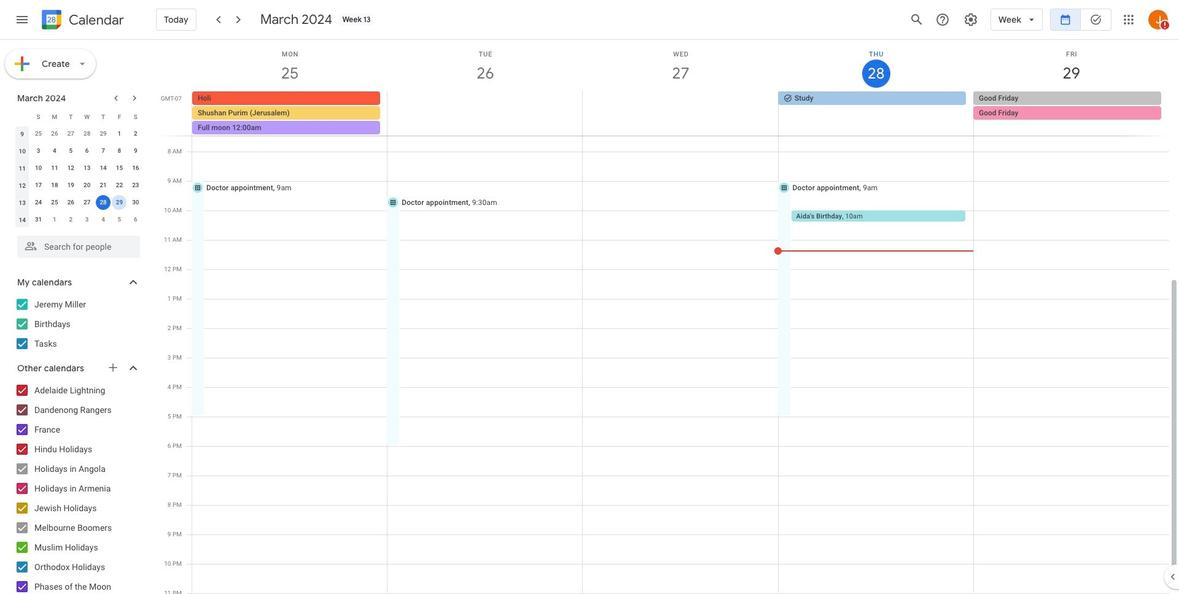 Task type: locate. For each thing, give the bounding box(es) containing it.
9 element
[[128, 144, 143, 158]]

heading inside calendar element
[[66, 13, 124, 27]]

other calendars list
[[2, 381, 152, 595]]

12 element
[[63, 161, 78, 176]]

row group
[[14, 125, 144, 228]]

18 element
[[47, 178, 62, 193]]

4 element
[[47, 144, 62, 158]]

13 element
[[80, 161, 94, 176]]

grid
[[157, 40, 1179, 595]]

24 element
[[31, 195, 46, 210]]

april 1 element
[[47, 213, 62, 227]]

1 element
[[112, 127, 127, 141]]

30 element
[[128, 195, 143, 210]]

my calendars list
[[2, 295, 152, 354]]

heading
[[66, 13, 124, 27]]

8 element
[[112, 144, 127, 158]]

25 element
[[47, 195, 62, 210]]

28, today element
[[96, 195, 111, 210]]

settings menu image
[[964, 12, 978, 27]]

17 element
[[31, 178, 46, 193]]

5 element
[[63, 144, 78, 158]]

None search field
[[0, 231, 152, 258]]

april 2 element
[[63, 213, 78, 227]]

april 5 element
[[112, 213, 127, 227]]

main drawer image
[[15, 12, 29, 27]]

29 element
[[112, 195, 127, 210]]

april 3 element
[[80, 213, 94, 227]]

february 25 element
[[31, 127, 46, 141]]

row
[[187, 92, 1179, 136], [14, 108, 144, 125], [14, 125, 144, 142], [14, 142, 144, 160], [14, 160, 144, 177], [14, 177, 144, 194], [14, 194, 144, 211], [14, 211, 144, 228]]

column header
[[14, 108, 30, 125]]

column header inside march 2024 grid
[[14, 108, 30, 125]]

3 element
[[31, 144, 46, 158]]

2 element
[[128, 127, 143, 141]]

cell
[[192, 92, 388, 136], [388, 92, 583, 136], [583, 92, 778, 136], [973, 92, 1169, 136], [95, 194, 111, 211], [111, 194, 128, 211]]



Task type: vqa. For each thing, say whether or not it's contained in the screenshot.
"?"
no



Task type: describe. For each thing, give the bounding box(es) containing it.
20 element
[[80, 178, 94, 193]]

7 element
[[96, 144, 111, 158]]

21 element
[[96, 178, 111, 193]]

april 6 element
[[128, 213, 143, 227]]

31 element
[[31, 213, 46, 227]]

april 4 element
[[96, 213, 111, 227]]

22 element
[[112, 178, 127, 193]]

february 27 element
[[63, 127, 78, 141]]

february 28 element
[[80, 127, 94, 141]]

23 element
[[128, 178, 143, 193]]

19 element
[[63, 178, 78, 193]]

row group inside march 2024 grid
[[14, 125, 144, 228]]

27 element
[[80, 195, 94, 210]]

10 element
[[31, 161, 46, 176]]

14 element
[[96, 161, 111, 176]]

16 element
[[128, 161, 143, 176]]

calendar element
[[39, 7, 124, 34]]

march 2024 grid
[[12, 108, 144, 228]]

february 26 element
[[47, 127, 62, 141]]

15 element
[[112, 161, 127, 176]]

11 element
[[47, 161, 62, 176]]

february 29 element
[[96, 127, 111, 141]]

26 element
[[63, 195, 78, 210]]

6 element
[[80, 144, 94, 158]]



